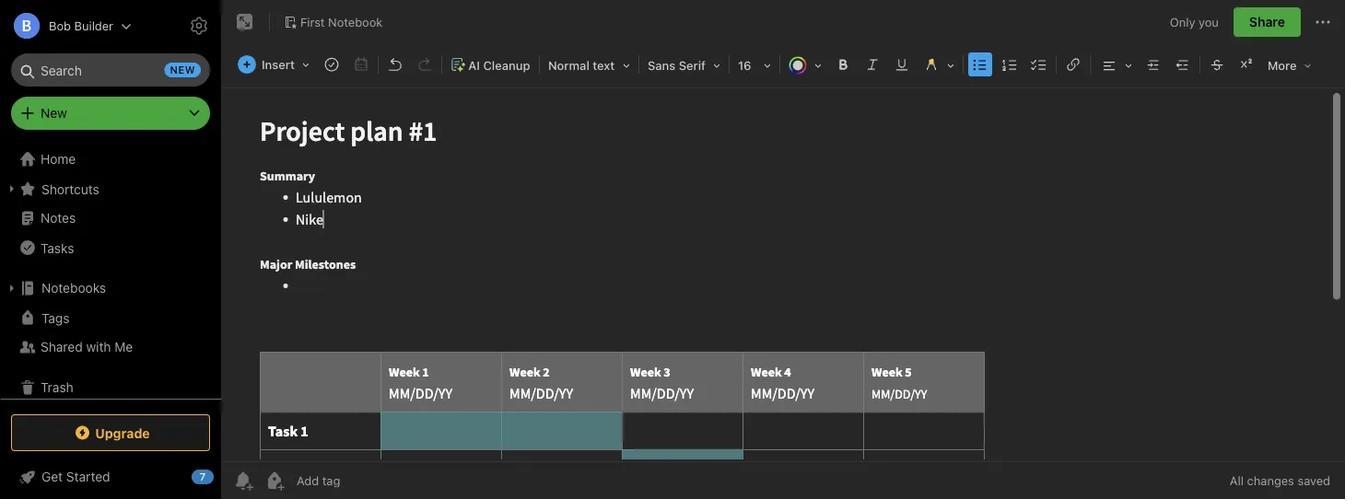 Task type: locate. For each thing, give the bounding box(es) containing it.
shared with me
[[41, 340, 133, 355]]

all
[[1230, 474, 1244, 488]]

bulleted list image
[[967, 52, 993, 77]]

task image
[[319, 52, 345, 77]]

Alignment field
[[1093, 52, 1139, 78]]

new
[[41, 105, 67, 121]]

ai
[[468, 59, 480, 72]]

upgrade
[[95, 425, 150, 441]]

more
[[1268, 59, 1297, 72]]

More field
[[1261, 52, 1318, 78]]

started
[[66, 469, 110, 485]]

16
[[738, 59, 751, 72]]

Heading level field
[[542, 52, 637, 78]]

tasks
[[41, 240, 74, 255]]

checklist image
[[1026, 52, 1052, 77]]

sans serif
[[648, 59, 706, 72]]

add tag image
[[264, 470, 286, 492]]

italic image
[[860, 52, 885, 77]]

undo image
[[382, 52, 408, 77]]

new search field
[[24, 53, 201, 87]]

get
[[41, 469, 63, 485]]

Font color field
[[782, 52, 828, 78]]

first
[[300, 15, 325, 29]]

upgrade button
[[11, 415, 210, 451]]

bold image
[[830, 52, 856, 77]]

tree
[[0, 145, 221, 414]]

settings image
[[188, 15, 210, 37]]

shared with me link
[[0, 333, 213, 362]]

notebook
[[328, 15, 383, 29]]

strikethrough image
[[1204, 52, 1230, 77]]

text
[[593, 59, 615, 72]]

trash link
[[0, 373, 213, 403]]

numbered list image
[[997, 52, 1023, 77]]

new button
[[11, 97, 210, 130]]

builder
[[74, 19, 113, 33]]

notes
[[41, 211, 76, 226]]

Search text field
[[24, 53, 197, 87]]

indent image
[[1141, 52, 1166, 77]]

trash
[[41, 380, 73, 395]]

outdent image
[[1170, 52, 1196, 77]]

7
[[200, 471, 206, 483]]

notebooks link
[[0, 274, 213, 303]]



Task type: describe. For each thing, give the bounding box(es) containing it.
serif
[[679, 59, 706, 72]]

insert link image
[[1060, 52, 1086, 77]]

Note Editor text field
[[221, 88, 1345, 462]]

Help and Learning task checklist field
[[0, 463, 221, 492]]

new
[[170, 64, 195, 76]]

you
[[1199, 15, 1219, 29]]

saved
[[1298, 474, 1330, 488]]

ai cleanup button
[[444, 52, 537, 78]]

normal
[[548, 59, 590, 72]]

insert
[[262, 58, 295, 71]]

cleanup
[[483, 59, 530, 72]]

shortcuts
[[41, 181, 99, 196]]

share button
[[1234, 7, 1301, 37]]

bob builder
[[49, 19, 113, 33]]

note window element
[[221, 0, 1345, 499]]

Font size field
[[731, 52, 778, 78]]

notebooks
[[41, 281, 106, 296]]

click to collapse image
[[214, 465, 228, 487]]

Highlight field
[[917, 52, 961, 78]]

with
[[86, 340, 111, 355]]

add a reminder image
[[232, 470, 254, 492]]

underline image
[[889, 52, 915, 77]]

me
[[115, 340, 133, 355]]

Add tag field
[[295, 473, 433, 489]]

first notebook button
[[277, 9, 389, 35]]

tags
[[41, 310, 69, 325]]

share
[[1249, 14, 1285, 29]]

normal text
[[548, 59, 615, 72]]

expand note image
[[234, 11, 256, 33]]

Insert field
[[233, 52, 316, 77]]

tree containing home
[[0, 145, 221, 414]]

ai cleanup
[[468, 59, 530, 72]]

Account field
[[0, 7, 132, 44]]

all changes saved
[[1230, 474, 1330, 488]]

more actions image
[[1312, 11, 1334, 33]]

home link
[[0, 145, 221, 174]]

More actions field
[[1312, 7, 1334, 37]]

sans
[[648, 59, 676, 72]]

only
[[1170, 15, 1195, 29]]

shared
[[41, 340, 83, 355]]

Font family field
[[641, 52, 727, 78]]

expand notebooks image
[[5, 281, 19, 296]]

home
[[41, 152, 76, 167]]

only you
[[1170, 15, 1219, 29]]

tags button
[[0, 303, 213, 333]]

superscript image
[[1234, 52, 1259, 77]]

bob
[[49, 19, 71, 33]]

shortcuts button
[[0, 174, 213, 204]]

tasks button
[[0, 233, 213, 263]]

first notebook
[[300, 15, 383, 29]]

changes
[[1247, 474, 1294, 488]]

notes link
[[0, 204, 213, 233]]

get started
[[41, 469, 110, 485]]



Task type: vqa. For each thing, say whether or not it's contained in the screenshot.
Cleanup
yes



